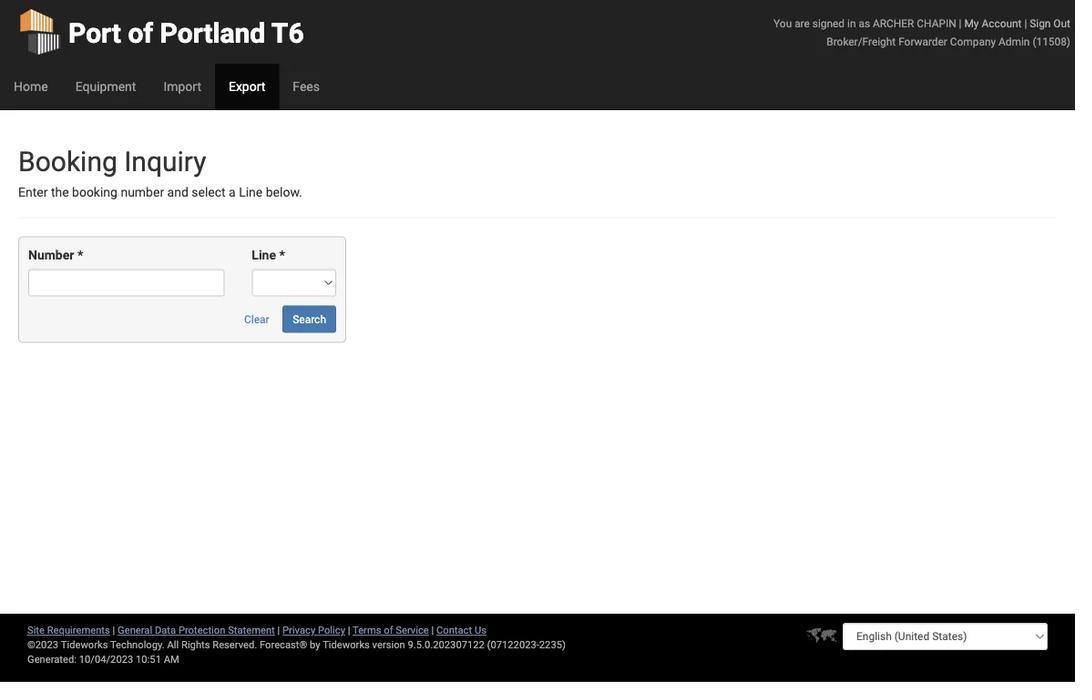 Task type: locate. For each thing, give the bounding box(es) containing it.
1 vertical spatial line
[[252, 248, 276, 263]]

privacy
[[283, 625, 316, 637]]

terms of service link
[[353, 625, 429, 637]]

clear button
[[234, 306, 280, 333]]

line right a
[[239, 185, 263, 200]]

reserved.
[[213, 639, 257, 651]]

0 vertical spatial line
[[239, 185, 263, 200]]

site requirements | general data protection statement | privacy policy | terms of service | contact us ©2023 tideworks technology. all rights reserved. forecast® by tideworks version 9.5.0.202307122 (07122023-2235) generated: 10/04/2023 10:51 am
[[27, 625, 566, 666]]

tideworks
[[323, 639, 370, 651]]

protection
[[179, 625, 225, 637]]

of up version
[[384, 625, 393, 637]]

0 horizontal spatial of
[[128, 17, 153, 49]]

* right number
[[77, 248, 83, 263]]

| up tideworks
[[348, 625, 350, 637]]

account
[[982, 17, 1022, 30]]

| up forecast®
[[278, 625, 280, 637]]

import
[[164, 79, 201, 94]]

number *
[[28, 248, 83, 263]]

portland
[[160, 17, 265, 49]]

of
[[128, 17, 153, 49], [384, 625, 393, 637]]

* for line *
[[279, 248, 285, 263]]

10:51
[[136, 654, 161, 666]]

port of portland t6
[[68, 17, 304, 49]]

home button
[[0, 64, 62, 109]]

| up '9.5.0.202307122'
[[432, 625, 434, 637]]

10/04/2023
[[79, 654, 133, 666]]

line inside booking inquiry enter the booking number and select a line below.
[[239, 185, 263, 200]]

my account link
[[965, 17, 1022, 30]]

are
[[795, 17, 810, 30]]

0 horizontal spatial *
[[77, 248, 83, 263]]

as
[[859, 17, 870, 30]]

search
[[293, 313, 326, 326]]

line
[[239, 185, 263, 200], [252, 248, 276, 263]]

forwarder
[[899, 35, 948, 48]]

| left sign
[[1025, 17, 1027, 30]]

9.5.0.202307122
[[408, 639, 485, 651]]

version
[[372, 639, 405, 651]]

1 * from the left
[[77, 248, 83, 263]]

terms
[[353, 625, 381, 637]]

*
[[77, 248, 83, 263], [279, 248, 285, 263]]

my
[[965, 17, 979, 30]]

0 vertical spatial of
[[128, 17, 153, 49]]

home
[[14, 79, 48, 94]]

| left general
[[113, 625, 115, 637]]

signed
[[813, 17, 845, 30]]

you
[[774, 17, 792, 30]]

select
[[192, 185, 226, 200]]

data
[[155, 625, 176, 637]]

contact
[[437, 625, 472, 637]]

sign
[[1030, 17, 1051, 30]]

generated:
[[27, 654, 77, 666]]

inquiry
[[124, 145, 206, 178]]

by
[[310, 639, 320, 651]]

|
[[959, 17, 962, 30], [1025, 17, 1027, 30], [113, 625, 115, 637], [278, 625, 280, 637], [348, 625, 350, 637], [432, 625, 434, 637]]

Number * text field
[[28, 269, 225, 297]]

export button
[[215, 64, 279, 109]]

of right port
[[128, 17, 153, 49]]

line up the clear button
[[252, 248, 276, 263]]

1 horizontal spatial of
[[384, 625, 393, 637]]

2 * from the left
[[279, 248, 285, 263]]

* down below.
[[279, 248, 285, 263]]

sign out link
[[1030, 17, 1071, 30]]

1 horizontal spatial *
[[279, 248, 285, 263]]

1 vertical spatial of
[[384, 625, 393, 637]]

booking
[[18, 145, 117, 178]]

you are signed in as archer chapin | my account | sign out broker/freight forwarder company admin (11508)
[[774, 17, 1071, 48]]



Task type: vqa. For each thing, say whether or not it's contained in the screenshot.
"My"
yes



Task type: describe. For each thing, give the bounding box(es) containing it.
admin
[[999, 35, 1030, 48]]

requirements
[[47, 625, 110, 637]]

port
[[68, 17, 121, 49]]

number
[[121, 185, 164, 200]]

statement
[[228, 625, 275, 637]]

equipment button
[[62, 64, 150, 109]]

a
[[229, 185, 236, 200]]

export
[[229, 79, 266, 94]]

equipment
[[75, 79, 136, 94]]

privacy policy link
[[283, 625, 345, 637]]

clear
[[244, 313, 269, 326]]

technology.
[[110, 639, 165, 651]]

enter
[[18, 185, 48, 200]]

* for number *
[[77, 248, 83, 263]]

all
[[167, 639, 179, 651]]

in
[[848, 17, 856, 30]]

service
[[396, 625, 429, 637]]

and
[[167, 185, 189, 200]]

t6
[[271, 17, 304, 49]]

of inside site requirements | general data protection statement | privacy policy | terms of service | contact us ©2023 tideworks technology. all rights reserved. forecast® by tideworks version 9.5.0.202307122 (07122023-2235) generated: 10/04/2023 10:51 am
[[384, 625, 393, 637]]

site
[[27, 625, 45, 637]]

policy
[[318, 625, 345, 637]]

search button
[[283, 306, 336, 333]]

(07122023-
[[487, 639, 539, 651]]

chapin
[[917, 17, 957, 30]]

forecast®
[[260, 639, 307, 651]]

(11508)
[[1033, 35, 1071, 48]]

below.
[[266, 185, 302, 200]]

contact us link
[[437, 625, 487, 637]]

us
[[475, 625, 487, 637]]

line *
[[252, 248, 285, 263]]

fees
[[293, 79, 320, 94]]

number
[[28, 248, 74, 263]]

the
[[51, 185, 69, 200]]

port of portland t6 link
[[18, 0, 304, 64]]

fees button
[[279, 64, 334, 109]]

archer
[[873, 17, 914, 30]]

am
[[164, 654, 179, 666]]

out
[[1054, 17, 1071, 30]]

broker/freight
[[827, 35, 896, 48]]

booking inquiry enter the booking number and select a line below.
[[18, 145, 302, 200]]

general
[[118, 625, 152, 637]]

rights
[[181, 639, 210, 651]]

general data protection statement link
[[118, 625, 275, 637]]

| left my
[[959, 17, 962, 30]]

import button
[[150, 64, 215, 109]]

booking
[[72, 185, 118, 200]]

site requirements link
[[27, 625, 110, 637]]

©2023 tideworks
[[27, 639, 108, 651]]

2235)
[[539, 639, 566, 651]]

company
[[950, 35, 996, 48]]



